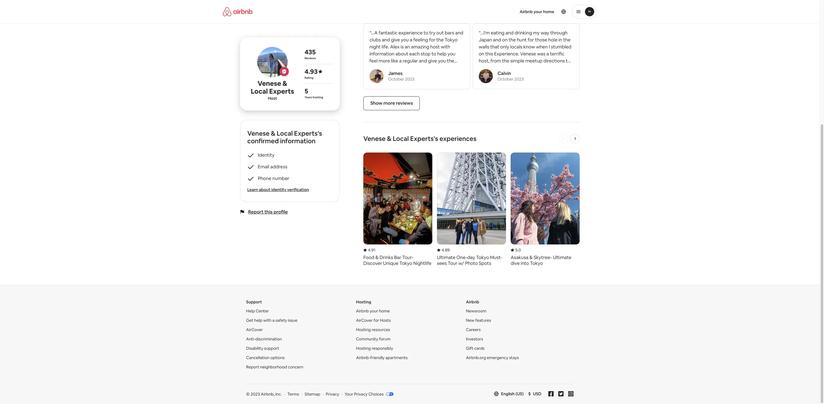 Task type: vqa. For each thing, say whether or not it's contained in the screenshot.
our to the left
no



Task type: locate. For each thing, give the bounding box(es) containing it.
for inside the "…a fantastic experience to try out bars and clubs and give you a feeling for the tokyo night life. alex is an amazing host with information about each stop to help you feel more like a regular and give you the courage to just have a good time amongst friends. i didn't want to leave!…
[[429, 37, 435, 43]]

hosting up aircover for hosts link
[[356, 300, 371, 305]]

you
[[401, 37, 409, 43], [448, 51, 456, 57], [438, 58, 446, 64]]

resources
[[372, 328, 390, 333]]

0 vertical spatial for
[[429, 37, 435, 43]]

0 horizontal spatial airbnb
[[356, 309, 369, 314]]

report
[[248, 209, 264, 215], [246, 365, 259, 370]]

you up time
[[438, 58, 446, 64]]

hosting up community
[[356, 328, 371, 333]]

0 horizontal spatial help
[[254, 318, 262, 324]]

hosting resources
[[356, 328, 390, 333]]

aircover for hosts link
[[356, 318, 391, 324]]

the up amongst
[[447, 58, 454, 64]]

hosting
[[313, 96, 323, 100]]

report down cancellation
[[246, 365, 259, 370]]

airbnb your home link
[[516, 6, 558, 18], [356, 309, 390, 314]]

show
[[370, 100, 383, 106]]

identity
[[258, 152, 275, 158]]

help right get
[[254, 318, 262, 324]]

venese
[[258, 79, 281, 88], [247, 130, 270, 138], [363, 135, 386, 143]]

0 horizontal spatial about
[[259, 187, 271, 193]]

0 horizontal spatial and
[[382, 37, 390, 43]]

more inside the "…a fantastic experience to try out bars and clubs and give you a feeling for the tokyo night life. alex is an amazing host with information about each stop to help you feel more like a regular and give you the courage to just have a good time amongst friends. i didn't want to leave!…
[[379, 58, 390, 64]]

disability support
[[246, 346, 279, 352]]

1 horizontal spatial help
[[437, 51, 447, 57]]

2 horizontal spatial &
[[387, 135, 392, 143]]

0 horizontal spatial aircover
[[246, 328, 263, 333]]

information inside the "…a fantastic experience to try out bars and clubs and give you a feeling for the tokyo night life. alex is an amazing host with information about each stop to help you feel more like a regular and give you the courage to just have a good time amongst friends. i didn't want to leave!…
[[370, 51, 395, 57]]

0 vertical spatial report
[[248, 209, 264, 215]]

airbnb.org emergency stays
[[466, 356, 519, 361]]

local for experts's
[[277, 130, 293, 138]]

october inside calvin october 2023
[[498, 77, 514, 82]]

venese inside venese & local experts host
[[258, 79, 281, 88]]

phone
[[258, 176, 271, 182]]

ultimate one-day tokyo must-sees tour w/ photo spots group
[[437, 153, 506, 267]]

1 vertical spatial give
[[428, 58, 437, 64]]

2023
[[405, 77, 415, 82], [515, 77, 524, 82], [251, 392, 260, 398]]

hosting up airbnb-
[[356, 346, 371, 352]]

october
[[388, 77, 404, 82], [498, 77, 514, 82]]

report for report this profile
[[248, 209, 264, 215]]

information
[[370, 51, 395, 57], [280, 137, 316, 145]]

hosting responsibly
[[356, 346, 393, 352]]

1 vertical spatial you
[[448, 51, 456, 57]]

0 horizontal spatial for
[[374, 318, 379, 324]]

cancellation options link
[[246, 356, 285, 361]]

0 horizontal spatial local
[[251, 87, 268, 96]]

give
[[391, 37, 400, 43], [428, 58, 437, 64]]

years
[[305, 96, 312, 100]]

1 vertical spatial and
[[382, 37, 390, 43]]

this
[[265, 209, 273, 215]]

privacy right your
[[354, 392, 368, 398]]

aircover for hosts
[[356, 318, 391, 324]]

forum
[[379, 337, 391, 342]]

amongst
[[441, 65, 460, 71]]

0 horizontal spatial airbnb your home link
[[356, 309, 390, 314]]

0 horizontal spatial information
[[280, 137, 316, 145]]

rating
[[305, 76, 314, 80]]

local left experts's
[[277, 130, 293, 138]]

with down center
[[263, 318, 272, 324]]

you down tokyo
[[448, 51, 456, 57]]

stop
[[421, 51, 431, 57]]

rating 4.91 out of 5 image
[[363, 248, 376, 253]]

october for calvin
[[498, 77, 514, 82]]

report left the this
[[248, 209, 264, 215]]

& for experts's
[[271, 130, 275, 138]]

venese inside venese & local experts's confirmed information
[[247, 130, 270, 138]]

about
[[396, 51, 408, 57], [259, 187, 271, 193]]

1 horizontal spatial about
[[396, 51, 408, 57]]

2023 inside the 'james october 2023'
[[405, 77, 415, 82]]

profile element
[[417, 0, 597, 23]]

experience
[[399, 30, 423, 36]]

home inside profile "element"
[[543, 9, 554, 14]]

cards
[[474, 346, 485, 352]]

venese & local experts user profile image
[[257, 47, 288, 77], [257, 47, 288, 77]]

report neighborhood concern
[[246, 365, 303, 370]]

5
[[305, 87, 308, 95]]

number
[[272, 176, 289, 182]]

james user profile image
[[370, 69, 384, 83], [370, 69, 384, 83]]

october inside the 'james october 2023'
[[388, 77, 404, 82]]

0 vertical spatial information
[[370, 51, 395, 57]]

help center
[[246, 309, 269, 314]]

2 vertical spatial you
[[438, 58, 446, 64]]

navigate to instagram image
[[568, 392, 574, 397]]

newsroom link
[[466, 309, 487, 314]]

airbnb your home inside profile "element"
[[520, 9, 554, 14]]

report this profile
[[248, 209, 288, 215]]

5 years hosting
[[305, 87, 323, 100]]

2 horizontal spatial airbnb
[[520, 9, 533, 14]]

0 vertical spatial hosting
[[356, 300, 371, 305]]

1 horizontal spatial information
[[370, 51, 395, 57]]

1 horizontal spatial your
[[534, 9, 542, 14]]

english
[[501, 392, 515, 397]]

each
[[409, 51, 420, 57]]

1 horizontal spatial airbnb your home
[[520, 9, 554, 14]]

0 vertical spatial with
[[441, 44, 450, 50]]

inc.
[[275, 392, 282, 398]]

2023 down have
[[405, 77, 415, 82]]

more up courage
[[379, 58, 390, 64]]

investors
[[466, 337, 483, 342]]

safety
[[276, 318, 287, 324]]

with down tokyo
[[441, 44, 450, 50]]

1 hosting from the top
[[356, 300, 371, 305]]

2023 right ©
[[251, 392, 260, 398]]

2023 for james
[[405, 77, 415, 82]]

0 vertical spatial airbnb
[[520, 9, 533, 14]]

about inside button
[[259, 187, 271, 193]]

0 vertical spatial more
[[379, 58, 390, 64]]

for down try
[[429, 37, 435, 43]]

1 horizontal spatial october
[[498, 77, 514, 82]]

1 vertical spatial home
[[379, 309, 390, 314]]

aircover link
[[246, 328, 263, 333]]

rating 4.89 out of 5 image
[[437, 248, 450, 253]]

2 horizontal spatial 2023
[[515, 77, 524, 82]]

get help with a safety issue link
[[246, 318, 297, 324]]

1 vertical spatial more
[[383, 100, 395, 106]]

3 hosting from the top
[[356, 346, 371, 352]]

0 horizontal spatial the
[[436, 37, 444, 43]]

1 vertical spatial aircover
[[246, 328, 263, 333]]

1 horizontal spatial with
[[441, 44, 450, 50]]

0 horizontal spatial &
[[271, 130, 275, 138]]

0 vertical spatial home
[[543, 9, 554, 14]]

alex
[[390, 44, 400, 50]]

0 horizontal spatial home
[[379, 309, 390, 314]]

0 vertical spatial and
[[455, 30, 463, 36]]

1 horizontal spatial privacy
[[354, 392, 368, 398]]

1 vertical spatial hosting
[[356, 328, 371, 333]]

learn about identity verification button
[[247, 187, 333, 193]]

1 vertical spatial airbnb your home
[[356, 309, 390, 314]]

& inside venese & local experts's confirmed information
[[271, 130, 275, 138]]

night
[[370, 44, 381, 50]]

to right want
[[414, 72, 419, 78]]

report this profile button
[[248, 209, 288, 215]]

disability support link
[[246, 346, 279, 352]]

hosting
[[356, 300, 371, 305], [356, 328, 371, 333], [356, 346, 371, 352]]

1 vertical spatial information
[[280, 137, 316, 145]]

aircover up hosting resources
[[356, 318, 373, 324]]

local left experts's
[[393, 135, 409, 143]]

airbnb your home
[[520, 9, 554, 14], [356, 309, 390, 314]]

asakusa & skytree- ultimate dive into tokyo group
[[511, 153, 580, 267]]

1 horizontal spatial &
[[283, 79, 287, 88]]

1 horizontal spatial for
[[429, 37, 435, 43]]

0 vertical spatial your
[[534, 9, 542, 14]]

give up alex
[[391, 37, 400, 43]]

0 horizontal spatial 2023
[[251, 392, 260, 398]]

james october 2023
[[388, 70, 415, 82]]

0 vertical spatial you
[[401, 37, 409, 43]]

0 horizontal spatial give
[[391, 37, 400, 43]]

1 horizontal spatial airbnb
[[466, 300, 479, 305]]

© 2023 airbnb, inc.
[[246, 392, 282, 398]]

privacy left your
[[326, 392, 339, 398]]

cancellation options
[[246, 356, 285, 361]]

0 horizontal spatial airbnb your home
[[356, 309, 390, 314]]

1 horizontal spatial the
[[447, 58, 454, 64]]

local inside venese & local experts's confirmed information
[[277, 130, 293, 138]]

host
[[268, 96, 277, 101]]

community
[[356, 337, 378, 342]]

didn't
[[389, 72, 401, 78]]

1 horizontal spatial local
[[277, 130, 293, 138]]

0 vertical spatial help
[[437, 51, 447, 57]]

0 horizontal spatial your
[[370, 309, 378, 314]]

hosting resources link
[[356, 328, 390, 333]]

1 vertical spatial your
[[370, 309, 378, 314]]

0 horizontal spatial privacy
[[326, 392, 339, 398]]

airbnb-friendly apartments link
[[356, 356, 408, 361]]

you up an
[[401, 37, 409, 43]]

just
[[394, 65, 402, 71]]

0 vertical spatial airbnb your home
[[520, 9, 554, 14]]

1 horizontal spatial airbnb your home link
[[516, 6, 558, 18]]

0 vertical spatial about
[[396, 51, 408, 57]]

the down out
[[436, 37, 444, 43]]

1 october from the left
[[388, 77, 404, 82]]

local
[[251, 87, 268, 96], [277, 130, 293, 138], [393, 135, 409, 143]]

1 horizontal spatial and
[[419, 58, 427, 64]]

2 vertical spatial and
[[419, 58, 427, 64]]

reviews
[[396, 100, 413, 106]]

1 vertical spatial airbnb
[[466, 300, 479, 305]]

about down the phone
[[259, 187, 271, 193]]

confirmed
[[247, 137, 279, 145]]

2 vertical spatial hosting
[[356, 346, 371, 352]]

2 vertical spatial airbnb
[[356, 309, 369, 314]]

& inside venese & local experts host
[[283, 79, 287, 88]]

local for experts
[[251, 87, 268, 96]]

give up time
[[428, 58, 437, 64]]

aircover for aircover for hosts
[[356, 318, 373, 324]]

2023 inside calvin october 2023
[[515, 77, 524, 82]]

your privacy choices link
[[345, 392, 394, 398]]

2 hosting from the top
[[356, 328, 371, 333]]

1 horizontal spatial you
[[438, 58, 446, 64]]

1 horizontal spatial aircover
[[356, 318, 373, 324]]

hosting for hosting
[[356, 300, 371, 305]]

and
[[455, 30, 463, 36], [382, 37, 390, 43], [419, 58, 427, 64]]

more
[[379, 58, 390, 64], [383, 100, 395, 106]]

help
[[437, 51, 447, 57], [254, 318, 262, 324]]

local inside venese & local experts host
[[251, 87, 268, 96]]

help center link
[[246, 309, 269, 314]]

information inside venese & local experts's confirmed information
[[280, 137, 316, 145]]

concern
[[288, 365, 303, 370]]

regular
[[403, 58, 418, 64]]

1 horizontal spatial give
[[428, 58, 437, 64]]

(us)
[[516, 392, 524, 397]]

and up life. in the left top of the page
[[382, 37, 390, 43]]

1 vertical spatial about
[[259, 187, 271, 193]]

local left host
[[251, 87, 268, 96]]

2 october from the left
[[498, 77, 514, 82]]

0 horizontal spatial with
[[263, 318, 272, 324]]

to left try
[[424, 30, 428, 36]]

apartments
[[386, 356, 408, 361]]

center
[[256, 309, 269, 314]]

more right the show
[[383, 100, 395, 106]]

and right bars
[[455, 30, 463, 36]]

october for james
[[388, 77, 404, 82]]

1 horizontal spatial 2023
[[405, 77, 415, 82]]

experiences
[[440, 135, 477, 143]]

2 horizontal spatial local
[[393, 135, 409, 143]]

get help with a safety issue
[[246, 318, 297, 324]]

experts's
[[410, 135, 438, 143]]

for left hosts
[[374, 318, 379, 324]]

want
[[402, 72, 413, 78]]

calvin october 2023
[[498, 70, 524, 82]]

and up good at the top right of the page
[[419, 58, 427, 64]]

calvin user profile image
[[479, 69, 493, 83], [479, 69, 493, 83]]

help down "host"
[[437, 51, 447, 57]]

neighborhood
[[260, 365, 287, 370]]

aircover up anti-
[[246, 328, 263, 333]]

2023 right calvin
[[515, 77, 524, 82]]

1 horizontal spatial home
[[543, 9, 554, 14]]

1 vertical spatial report
[[246, 365, 259, 370]]

about down is
[[396, 51, 408, 57]]

community forum link
[[356, 337, 391, 342]]

0 vertical spatial airbnb your home link
[[516, 6, 558, 18]]

0 vertical spatial aircover
[[356, 318, 373, 324]]

0 horizontal spatial october
[[388, 77, 404, 82]]



Task type: describe. For each thing, give the bounding box(es) containing it.
1 vertical spatial with
[[263, 318, 272, 324]]

"…a fantastic experience to try out bars and clubs and give you a feeling for the tokyo night life. alex is an amazing host with information about each stop to help you feel more like a regular and give you the courage to just have a good time amongst friends. i didn't want to leave!…
[[370, 30, 463, 78]]

cancellation
[[246, 356, 270, 361]]

navigate to facebook image
[[549, 392, 554, 397]]

email
[[258, 164, 269, 170]]

2023 for calvin
[[515, 77, 524, 82]]

support
[[246, 300, 262, 305]]

choices
[[369, 392, 384, 398]]

airbnb.org emergency stays link
[[466, 356, 519, 361]]

anti-discrimination
[[246, 337, 282, 342]]

your
[[345, 392, 353, 398]]

usd
[[533, 392, 542, 397]]

2 horizontal spatial you
[[448, 51, 456, 57]]

verification
[[287, 187, 309, 193]]

learn about identity verification
[[247, 187, 309, 193]]

leave!…
[[420, 72, 435, 78]]

rating 5.0 out of 5 image
[[511, 248, 521, 253]]

english (us)
[[501, 392, 524, 397]]

report neighborhood concern link
[[246, 365, 303, 370]]

local for experts's
[[393, 135, 409, 143]]

airbnb,
[[261, 392, 275, 398]]

with inside the "…a fantastic experience to try out bars and clubs and give you a feeling for the tokyo night life. alex is an amazing host with information about each stop to help you feel more like a regular and give you the courage to just have a good time amongst friends. i didn't want to leave!…
[[441, 44, 450, 50]]

& for experts's
[[387, 135, 392, 143]]

sitemap link
[[305, 392, 320, 398]]

a right have
[[414, 65, 417, 71]]

courage
[[370, 65, 387, 71]]

to down "host"
[[432, 51, 436, 57]]

hosts
[[380, 318, 391, 324]]

like
[[391, 58, 398, 64]]

discrimination
[[255, 337, 282, 342]]

reviews
[[305, 57, 316, 60]]

show more reviews button
[[363, 96, 420, 111]]

disability
[[246, 346, 263, 352]]

help
[[246, 309, 255, 314]]

hosting for hosting responsibly
[[356, 346, 371, 352]]

airbnb your home link inside profile "element"
[[516, 6, 558, 18]]

amazing
[[411, 44, 429, 50]]

life.
[[382, 44, 389, 50]]

a right like
[[399, 58, 402, 64]]

venese & local experts's confirmed information
[[247, 130, 322, 145]]

host
[[430, 44, 440, 50]]

privacy link
[[326, 392, 339, 398]]

careers
[[466, 328, 481, 333]]

"…a
[[370, 30, 378, 36]]

investors link
[[466, 337, 483, 342]]

verified host image
[[282, 69, 287, 74]]

$
[[528, 392, 531, 397]]

airbnb inside profile "element"
[[520, 9, 533, 14]]

terms link
[[288, 392, 299, 398]]

1 vertical spatial airbnb your home link
[[356, 309, 390, 314]]

& for experts
[[283, 79, 287, 88]]

0 vertical spatial the
[[436, 37, 444, 43]]

james
[[388, 70, 403, 77]]

responsibly
[[372, 346, 393, 352]]

gift
[[466, 346, 473, 352]]

friendly
[[370, 356, 385, 361]]

food & drinks bar tour- discover unique tokyo nightlife group
[[363, 153, 432, 267]]

$ usd
[[528, 392, 542, 397]]

1 vertical spatial help
[[254, 318, 262, 324]]

0 vertical spatial give
[[391, 37, 400, 43]]

fantastic
[[379, 30, 398, 36]]

english (us) button
[[494, 392, 524, 397]]

hosting for hosting resources
[[356, 328, 371, 333]]

0 horizontal spatial you
[[401, 37, 409, 43]]

options
[[270, 356, 285, 361]]

gift cards link
[[466, 346, 485, 352]]

a left safety
[[272, 318, 275, 324]]

venese for experts's
[[247, 130, 270, 138]]

email address
[[258, 164, 287, 170]]

good
[[418, 65, 429, 71]]

1 privacy from the left
[[326, 392, 339, 398]]

out
[[437, 30, 444, 36]]

new features link
[[466, 318, 491, 324]]

©
[[246, 392, 250, 398]]

your inside profile "element"
[[534, 9, 542, 14]]

2 horizontal spatial and
[[455, 30, 463, 36]]

about inside the "…a fantastic experience to try out bars and clubs and give you a feeling for the tokyo night life. alex is an amazing host with information about each stop to help you feel more like a regular and give you the courage to just have a good time amongst friends. i didn't want to leave!…
[[396, 51, 408, 57]]

435
[[305, 48, 316, 56]]

venese for experts's
[[363, 135, 386, 143]]

airbnb-friendly apartments
[[356, 356, 408, 361]]

anti-discrimination link
[[246, 337, 282, 342]]

gift cards
[[466, 346, 485, 352]]

identity
[[271, 187, 286, 193]]

experts's
[[294, 130, 322, 138]]

1 vertical spatial the
[[447, 58, 454, 64]]

more inside button
[[383, 100, 395, 106]]

experts
[[269, 87, 294, 96]]

show more reviews
[[370, 100, 413, 106]]

a down the experience
[[410, 37, 412, 43]]

5.0
[[515, 248, 521, 253]]

hosting responsibly link
[[356, 346, 393, 352]]

navigate to twitter image
[[558, 392, 564, 397]]

terms
[[288, 392, 299, 398]]

emergency
[[487, 356, 508, 361]]

help inside the "…a fantastic experience to try out bars and clubs and give you a feeling for the tokyo night life. alex is an amazing host with information about each stop to help you feel more like a regular and give you the courage to just have a good time amongst friends. i didn't want to leave!…
[[437, 51, 447, 57]]

aircover for aircover link
[[246, 328, 263, 333]]

4.91
[[368, 248, 376, 253]]

community forum
[[356, 337, 391, 342]]

stays
[[509, 356, 519, 361]]

features
[[475, 318, 491, 324]]

venese for experts
[[258, 79, 281, 88]]

your privacy choices
[[345, 392, 384, 398]]

friends.
[[370, 72, 386, 78]]

2 privacy from the left
[[354, 392, 368, 398]]

is
[[401, 44, 404, 50]]

calvin
[[498, 70, 511, 77]]

i
[[387, 72, 388, 78]]

to left just
[[388, 65, 393, 71]]

an
[[405, 44, 410, 50]]

1 vertical spatial for
[[374, 318, 379, 324]]

time
[[430, 65, 440, 71]]

report for report neighborhood concern
[[246, 365, 259, 370]]



